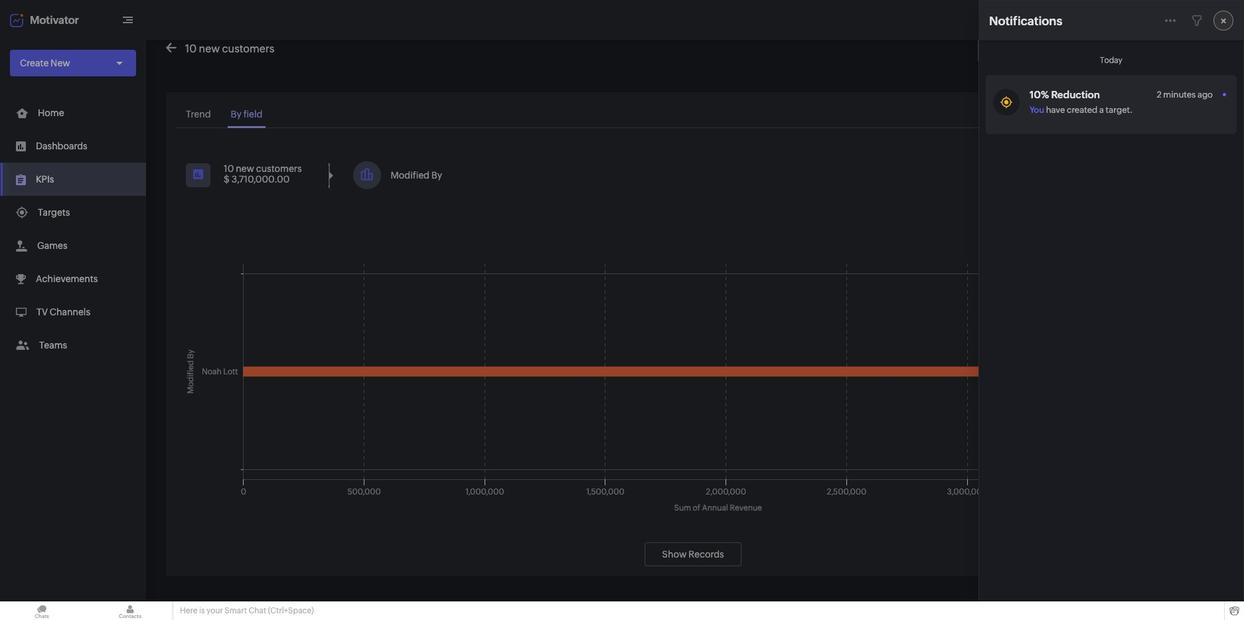 Task type: locate. For each thing, give the bounding box(es) containing it.
have
[[1046, 105, 1065, 115]]

new for 10 new customers
[[199, 42, 220, 55]]

records
[[688, 549, 724, 560]]

by right modified
[[431, 170, 442, 181]]

achievements
[[36, 274, 98, 284]]

1 horizontal spatial new
[[236, 163, 254, 174]]

customers up by field
[[222, 42, 274, 55]]

kpis
[[36, 174, 54, 185]]

create
[[20, 58, 49, 68]]

channels
[[50, 307, 90, 317]]

new
[[51, 58, 70, 68]]

your
[[206, 606, 223, 615]]

new
[[199, 42, 220, 55], [236, 163, 254, 174]]

10 for 10 new customers
[[185, 42, 197, 55]]

here
[[180, 606, 197, 615]]

10 inside 10 new customers $ 3,710,000.00
[[224, 163, 234, 174]]

customers right $
[[256, 163, 302, 174]]

created
[[1067, 105, 1098, 115]]

2 minutes ago
[[1157, 90, 1213, 100]]

targets
[[38, 207, 70, 218]]

new up the trend
[[199, 42, 220, 55]]

list containing home
[[0, 96, 146, 362]]

smart
[[225, 606, 247, 615]]

0 horizontal spatial new
[[199, 42, 220, 55]]

1 vertical spatial customers
[[256, 163, 302, 174]]

by left field
[[231, 109, 242, 119]]

modified by
[[391, 170, 442, 181]]

user image
[[1203, 9, 1224, 31]]

0 vertical spatial customers
[[222, 42, 274, 55]]

10
[[185, 42, 197, 55], [224, 163, 234, 174]]

(ctrl+space)
[[268, 606, 314, 615]]

by field tab
[[227, 102, 266, 128]]

new inside 10 new customers $ 3,710,000.00
[[236, 163, 254, 174]]

3,710,000.00
[[231, 174, 290, 185]]

minutes
[[1163, 90, 1196, 100]]

1 vertical spatial by
[[431, 170, 442, 181]]

today
[[1100, 56, 1123, 65]]

1 vertical spatial new
[[236, 163, 254, 174]]

you have created a target.
[[1030, 105, 1133, 115]]

tab list
[[176, 102, 1210, 128]]

0 horizontal spatial 10
[[185, 42, 197, 55]]

0 horizontal spatial by
[[231, 109, 242, 119]]

target.
[[1106, 105, 1133, 115]]

create new
[[20, 58, 70, 68]]

new right $
[[236, 163, 254, 174]]

10 for 10 new customers $ 3,710,000.00
[[224, 163, 234, 174]]

0 vertical spatial by
[[231, 109, 242, 119]]

by field
[[231, 109, 263, 119]]

tab panel
[[176, 145, 1210, 566]]

list
[[0, 96, 146, 362]]

is
[[199, 606, 205, 615]]

$
[[224, 174, 230, 185]]

1 horizontal spatial by
[[431, 170, 442, 181]]

contacts image
[[88, 601, 172, 620]]

you
[[1030, 105, 1044, 115]]

reduction
[[1051, 89, 1100, 100]]

by
[[231, 109, 242, 119], [431, 170, 442, 181]]

chat
[[249, 606, 266, 615]]

0 vertical spatial new
[[199, 42, 220, 55]]

customers inside 10 new customers $ 3,710,000.00
[[256, 163, 302, 174]]

customers
[[222, 42, 274, 55], [256, 163, 302, 174]]

0 vertical spatial 10
[[185, 42, 197, 55]]

1 vertical spatial 10
[[224, 163, 234, 174]]

10 down by field tab
[[224, 163, 234, 174]]

10 new customers $ 3,710,000.00
[[224, 163, 302, 185]]

new for 10 new customers $ 3,710,000.00
[[236, 163, 254, 174]]

a
[[1099, 105, 1104, 115]]

10 up the trend
[[185, 42, 197, 55]]

by inside tab panel
[[431, 170, 442, 181]]

1 horizontal spatial 10
[[224, 163, 234, 174]]



Task type: vqa. For each thing, say whether or not it's contained in the screenshot.
customers corresponding to 10 new customers $ 3,710,000.00
yes



Task type: describe. For each thing, give the bounding box(es) containing it.
customers for 10 new customers $ 3,710,000.00
[[256, 163, 302, 174]]

ago
[[1198, 90, 1213, 100]]

tv channels
[[37, 307, 90, 317]]

trend
[[186, 109, 211, 119]]

noah
[[1002, 43, 1024, 53]]

10% reduction
[[1030, 89, 1100, 100]]

10%
[[1030, 89, 1049, 100]]

10 new customers
[[185, 42, 274, 55]]

field
[[243, 109, 263, 119]]

lott
[[1025, 43, 1041, 53]]

noah lott
[[1002, 43, 1041, 53]]

show
[[662, 549, 687, 560]]

by inside tab
[[231, 109, 242, 119]]

2
[[1157, 90, 1162, 100]]

notifications
[[989, 14, 1062, 28]]

modified
[[391, 170, 429, 181]]

dashboards
[[36, 141, 87, 151]]

teams
[[39, 340, 67, 351]]

games
[[37, 240, 67, 251]]

trend tab
[[183, 102, 214, 128]]

show records button
[[645, 542, 741, 566]]

show records
[[662, 549, 724, 560]]

tv
[[37, 307, 48, 317]]

chats image
[[0, 601, 84, 620]]

home
[[38, 108, 64, 118]]

here is your smart chat (ctrl+space)
[[180, 606, 314, 615]]

motivator
[[30, 14, 79, 26]]

customers for 10 new customers
[[222, 42, 274, 55]]

tab panel containing 10 new customers
[[176, 145, 1210, 566]]

tab list containing trend
[[176, 102, 1210, 128]]



